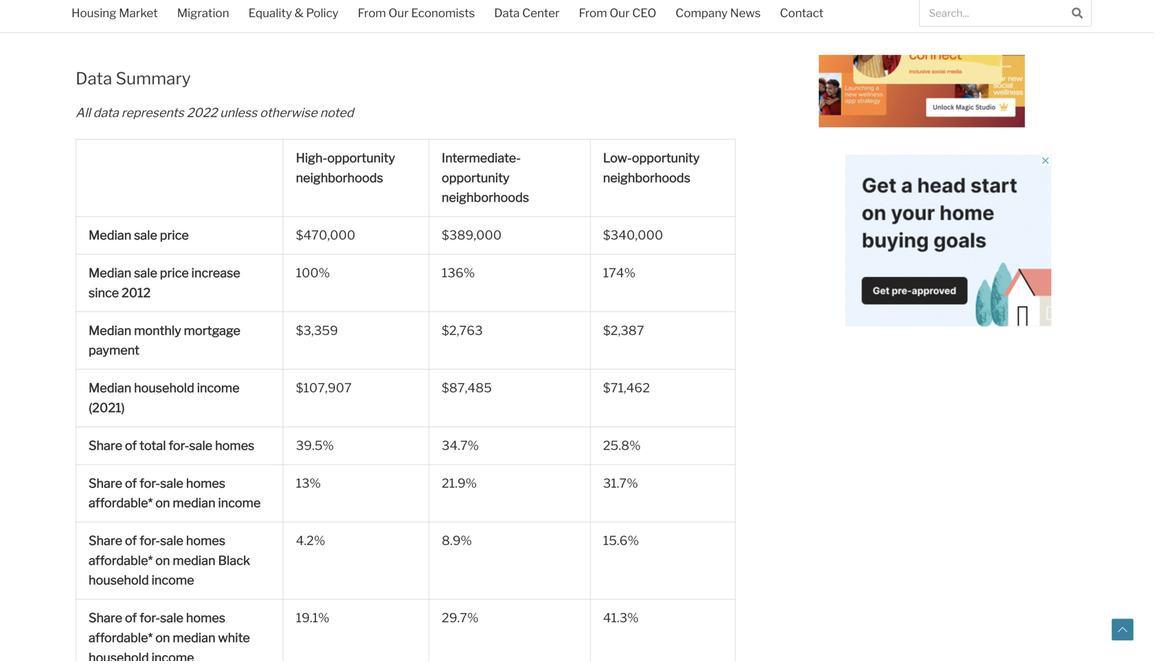 Task type: describe. For each thing, give the bounding box(es) containing it.
affordable.
[[188, 14, 250, 29]]

income inside share of for-sale homes affordable* on median income
[[218, 496, 261, 511]]

13%
[[296, 476, 321, 491]]

$87,485
[[442, 381, 492, 396]]

search image
[[1072, 7, 1083, 18]]

1 vertical spatial ad element
[[845, 155, 1052, 327]]

$107,907
[[296, 381, 352, 396]]

low-
[[358, 14, 383, 29]]

neighborhoods for low-opportunity neighborhoods have gentrified and become less
[[454, 14, 541, 29]]

&
[[295, 6, 304, 20]]

our for ceo
[[610, 6, 630, 20]]

have inside the price premium of high-opportunity neighborhoods has shrunk over time, but that's not because these areas have become more affordable. it's because many
[[76, 14, 103, 29]]

median for income
[[173, 496, 215, 511]]

share for share of for-sale homes affordable* on median black household income
[[89, 534, 122, 549]]

more
[[155, 14, 186, 29]]

company news link
[[666, 0, 771, 29]]

share for share of for-sale homes affordable* on median income
[[89, 476, 122, 491]]

intermediate-
[[442, 150, 521, 166]]

total
[[140, 438, 166, 453]]

of for share of for-sale homes affordable* on median white household income
[[125, 611, 137, 626]]

21.9%
[[442, 476, 477, 491]]

8.9%
[[442, 534, 472, 549]]

$2,763
[[442, 323, 483, 338]]

from our economists link
[[348, 0, 485, 29]]

share for share of for-sale homes affordable* on median white household income
[[89, 611, 122, 626]]

migration
[[177, 6, 229, 20]]

from our ceo
[[579, 6, 656, 20]]

share of for-sale homes affordable* on median white household income
[[89, 611, 250, 662]]

the
[[76, 0, 98, 9]]

34.7%
[[442, 438, 479, 453]]

neighborhoods inside the price premium of high-opportunity neighborhoods has shrunk over time, but that's not because these areas have become more affordable. it's because many
[[301, 0, 388, 9]]

$470,000
[[296, 228, 356, 243]]

affordable* for share of for-sale homes affordable* on median income
[[89, 496, 153, 511]]

from our ceo link
[[569, 0, 666, 29]]

2022
[[187, 105, 217, 120]]

$2,387
[[603, 323, 644, 338]]

opportunity for low-opportunity neighborhoods
[[632, 150, 700, 166]]

affordable* for share of for-sale homes affordable* on median black household income
[[89, 553, 153, 569]]

opportunity for high-opportunity neighborhoods
[[327, 150, 395, 166]]

but
[[516, 0, 535, 9]]

market
[[119, 6, 158, 20]]

100%
[[296, 266, 330, 281]]

all
[[76, 105, 90, 120]]

homes for share of for-sale homes affordable* on median white household income
[[186, 611, 225, 626]]

opportunity for low-opportunity neighborhoods have gentrified and become less
[[383, 14, 451, 29]]

that's
[[538, 0, 570, 9]]

from our economists
[[358, 6, 475, 20]]

2 become from the left
[[657, 14, 704, 29]]

opportunity inside the price premium of high-opportunity neighborhoods has shrunk over time, but that's not because these areas have become more affordable. it's because many
[[231, 0, 298, 9]]

news
[[730, 6, 761, 20]]

increase
[[191, 266, 240, 281]]

median household income (2021)
[[89, 381, 240, 416]]

(2021)
[[89, 401, 125, 416]]

share of total for-sale homes
[[89, 438, 254, 453]]

and
[[632, 14, 654, 29]]

for- for share of for-sale homes affordable* on median black household income
[[140, 534, 160, 549]]

for- for share of for-sale homes affordable* on median income
[[140, 476, 160, 491]]

median for white
[[173, 631, 215, 646]]

white
[[218, 631, 250, 646]]

sale up median sale price increase since 2012 on the top left
[[134, 228, 157, 243]]

sale inside share of for-sale homes affordable* on median income
[[160, 476, 183, 491]]

4.2%
[[296, 534, 325, 549]]

41.3%
[[603, 611, 639, 626]]

it's
[[253, 14, 270, 29]]

ceo
[[632, 6, 656, 20]]

high-opportunity neighborhoods
[[296, 150, 395, 185]]

many
[[324, 14, 356, 29]]

low-
[[603, 150, 632, 166]]

data center link
[[485, 0, 569, 29]]

otherwise
[[260, 105, 317, 120]]

sale inside share of for-sale homes affordable* on median white household income
[[160, 611, 183, 626]]

15.6%
[[603, 534, 639, 549]]

homes for share of for-sale homes affordable* on median income
[[186, 476, 225, 491]]

from for from our ceo
[[579, 6, 607, 20]]

premium
[[132, 0, 184, 9]]

over
[[456, 0, 482, 9]]

housing market link
[[62, 0, 167, 29]]

1 horizontal spatial because
[[594, 0, 643, 9]]

39.5%
[[296, 438, 334, 453]]

$389,000
[[442, 228, 502, 243]]

our for economists
[[389, 6, 409, 20]]

median sale price increase since 2012
[[89, 266, 240, 300]]

gentrified
[[574, 14, 630, 29]]

unless
[[220, 105, 257, 120]]

median monthly mortgage payment
[[89, 323, 240, 358]]

has
[[391, 0, 411, 9]]

$71,462
[[603, 381, 650, 396]]

high-
[[201, 0, 231, 9]]

time,
[[484, 0, 513, 9]]

for- for share of for-sale homes affordable* on median white household income
[[140, 611, 160, 626]]

neighborhoods for high-opportunity neighborhoods
[[296, 170, 383, 185]]

intermediate- opportunity neighborhoods
[[442, 150, 529, 205]]

policy
[[306, 6, 339, 20]]

data summary
[[76, 68, 191, 89]]



Task type: locate. For each thing, give the bounding box(es) containing it.
since
[[89, 285, 119, 300]]

have down that's at top
[[544, 14, 571, 29]]

become down premium
[[106, 14, 153, 29]]

2 median from the top
[[173, 553, 215, 569]]

2 vertical spatial household
[[89, 651, 149, 662]]

25.8%
[[603, 438, 641, 453]]

Search... search field
[[920, 0, 1064, 26]]

data inside data center link
[[494, 6, 520, 20]]

0 vertical spatial household
[[134, 381, 194, 396]]

2 have from the left
[[544, 14, 571, 29]]

1 horizontal spatial have
[[544, 14, 571, 29]]

price
[[101, 0, 129, 9], [160, 228, 189, 243], [160, 266, 189, 281]]

median for black
[[173, 553, 215, 569]]

opportunity inside high-opportunity neighborhoods
[[327, 150, 395, 166]]

median inside share of for-sale homes affordable* on median white household income
[[173, 631, 215, 646]]

for- inside the share of for-sale homes affordable* on median black household income
[[140, 534, 160, 549]]

income inside the share of for-sale homes affordable* on median black household income
[[152, 573, 194, 588]]

opportunity for intermediate- opportunity neighborhoods
[[442, 170, 510, 185]]

2 from from the left
[[579, 6, 607, 20]]

summary
[[116, 68, 191, 89]]

0 vertical spatial data
[[494, 6, 520, 20]]

opportunity inside the 'intermediate- opportunity neighborhoods'
[[442, 170, 510, 185]]

2 affordable* from the top
[[89, 553, 153, 569]]

2 vertical spatial median
[[173, 631, 215, 646]]

neighborhoods down low-
[[603, 170, 691, 185]]

3 on from the top
[[155, 631, 170, 646]]

on inside the share of for-sale homes affordable* on median black household income
[[155, 553, 170, 569]]

0 vertical spatial median
[[173, 496, 215, 511]]

median
[[89, 228, 131, 243], [89, 266, 131, 281], [89, 323, 131, 338], [89, 381, 131, 396]]

payment
[[89, 343, 139, 358]]

data up all on the top of the page
[[76, 68, 112, 89]]

from for from our economists
[[358, 6, 386, 20]]

contact link
[[771, 0, 833, 29]]

median inside the share of for-sale homes affordable* on median black household income
[[173, 553, 215, 569]]

become inside the price premium of high-opportunity neighborhoods has shrunk over time, but that's not because these areas have become more affordable. it's because many
[[106, 14, 153, 29]]

median
[[173, 496, 215, 511], [173, 553, 215, 569], [173, 631, 215, 646]]

data left center
[[494, 6, 520, 20]]

1 have from the left
[[76, 14, 103, 29]]

from inside 'link'
[[358, 6, 386, 20]]

1 affordable* from the top
[[89, 496, 153, 511]]

share inside share of for-sale homes affordable* on median income
[[89, 476, 122, 491]]

1 vertical spatial price
[[160, 228, 189, 243]]

1 median from the top
[[173, 496, 215, 511]]

on for income
[[155, 496, 170, 511]]

0 vertical spatial because
[[594, 0, 643, 9]]

of inside the price premium of high-opportunity neighborhoods has shrunk over time, but that's not because these areas have become more affordable. it's because many
[[186, 0, 198, 9]]

sale inside median sale price increase since 2012
[[134, 266, 157, 281]]

income inside median household income (2021)
[[197, 381, 240, 396]]

31.7%
[[603, 476, 638, 491]]

price inside the price premium of high-opportunity neighborhoods has shrunk over time, but that's not because these areas have become more affordable. it's because many
[[101, 0, 129, 9]]

of for share of for-sale homes affordable* on median income
[[125, 476, 137, 491]]

for- down the share of for-sale homes affordable* on median black household income
[[140, 611, 160, 626]]

share
[[89, 438, 122, 453], [89, 476, 122, 491], [89, 534, 122, 549], [89, 611, 122, 626]]

1 vertical spatial data
[[76, 68, 112, 89]]

affordable* for share of for-sale homes affordable* on median white household income
[[89, 631, 153, 646]]

sale down share of for-sale homes affordable* on median income
[[160, 534, 183, 549]]

equality & policy
[[248, 6, 339, 20]]

have down the on the top of page
[[76, 14, 103, 29]]

household for share of for-sale homes affordable* on median black household income
[[89, 573, 149, 588]]

median for median sale price increase since 2012
[[89, 266, 131, 281]]

for- down total
[[140, 476, 160, 491]]

2 on from the top
[[155, 553, 170, 569]]

1 vertical spatial because
[[273, 14, 321, 29]]

because
[[594, 0, 643, 9], [273, 14, 321, 29]]

low-opportunity neighborhoods
[[603, 150, 700, 185]]

price for median sale price
[[160, 228, 189, 243]]

household inside median household income (2021)
[[134, 381, 194, 396]]

noted
[[320, 105, 354, 120]]

median down share of total for-sale homes
[[173, 496, 215, 511]]

median inside median monthly mortgage payment
[[89, 323, 131, 338]]

low-opportunity neighborhoods have gentrified and become less
[[358, 14, 729, 29]]

1 horizontal spatial from
[[579, 6, 607, 20]]

neighborhoods inside low-opportunity neighborhoods
[[603, 170, 691, 185]]

housing
[[71, 6, 116, 20]]

data
[[93, 105, 119, 120]]

1 horizontal spatial our
[[610, 6, 630, 20]]

contact
[[780, 6, 824, 20]]

1 share from the top
[[89, 438, 122, 453]]

homes inside share of for-sale homes affordable* on median white household income
[[186, 611, 225, 626]]

19.1%
[[296, 611, 330, 626]]

household for share of for-sale homes affordable* on median white household income
[[89, 651, 149, 662]]

for- inside share of for-sale homes affordable* on median income
[[140, 476, 160, 491]]

on for white
[[155, 631, 170, 646]]

black
[[218, 553, 250, 569]]

3 affordable* from the top
[[89, 631, 153, 646]]

share inside the share of for-sale homes affordable* on median black household income
[[89, 534, 122, 549]]

company news
[[676, 6, 761, 20]]

from
[[358, 6, 386, 20], [579, 6, 607, 20]]

None search field
[[919, 0, 1092, 27]]

become down areas
[[657, 14, 704, 29]]

from left has
[[358, 6, 386, 20]]

0 horizontal spatial our
[[389, 6, 409, 20]]

1 horizontal spatial become
[[657, 14, 704, 29]]

of for share of for-sale homes affordable* on median black household income
[[125, 534, 137, 549]]

share of for-sale homes affordable* on median black household income
[[89, 534, 250, 588]]

1 become from the left
[[106, 14, 153, 29]]

1 vertical spatial median
[[173, 553, 215, 569]]

for-
[[169, 438, 189, 453], [140, 476, 160, 491], [140, 534, 160, 549], [140, 611, 160, 626]]

median sale price
[[89, 228, 189, 243]]

174%
[[603, 266, 636, 281]]

median left black
[[173, 553, 215, 569]]

$3,359
[[296, 323, 338, 338]]

median left "white"
[[173, 631, 215, 646]]

2 share from the top
[[89, 476, 122, 491]]

3 share from the top
[[89, 534, 122, 549]]

data for data center
[[494, 6, 520, 20]]

data for data summary
[[76, 68, 112, 89]]

share for share of total for-sale homes
[[89, 438, 122, 453]]

neighborhoods for low-opportunity neighborhoods
[[603, 170, 691, 185]]

homes inside the share of for-sale homes affordable* on median black household income
[[186, 534, 225, 549]]

homes inside share of for-sale homes affordable* on median income
[[186, 476, 225, 491]]

income
[[197, 381, 240, 396], [218, 496, 261, 511], [152, 573, 194, 588], [152, 651, 194, 662]]

0 horizontal spatial from
[[358, 6, 386, 20]]

0 vertical spatial ad element
[[819, 0, 1025, 128]]

4 share from the top
[[89, 611, 122, 626]]

our left the ceo
[[610, 6, 630, 20]]

become
[[106, 14, 153, 29], [657, 14, 704, 29]]

1 on from the top
[[155, 496, 170, 511]]

center
[[522, 6, 560, 20]]

2 our from the left
[[610, 6, 630, 20]]

high-
[[296, 150, 327, 166]]

equality & policy link
[[239, 0, 348, 29]]

2 vertical spatial affordable*
[[89, 631, 153, 646]]

price right the on the top of page
[[101, 0, 129, 9]]

from right that's at top
[[579, 6, 607, 20]]

1 median from the top
[[89, 228, 131, 243]]

3 median from the top
[[173, 631, 215, 646]]

1 vertical spatial household
[[89, 573, 149, 588]]

neighborhoods inside high-opportunity neighborhoods
[[296, 170, 383, 185]]

0 vertical spatial price
[[101, 0, 129, 9]]

share of for-sale homes affordable* on median income
[[89, 476, 261, 511]]

sale down share of total for-sale homes
[[160, 476, 183, 491]]

household inside the share of for-sale homes affordable* on median black household income
[[89, 573, 149, 588]]

0 vertical spatial affordable*
[[89, 496, 153, 511]]

our right low-
[[389, 6, 409, 20]]

median for median household income (2021)
[[89, 381, 131, 396]]

migration link
[[167, 0, 239, 29]]

economists
[[411, 6, 475, 20]]

price inside median sale price increase since 2012
[[160, 266, 189, 281]]

these
[[646, 0, 679, 9]]

on inside share of for-sale homes affordable* on median income
[[155, 496, 170, 511]]

neighborhoods down high-
[[296, 170, 383, 185]]

price left the increase
[[160, 266, 189, 281]]

share inside share of for-sale homes affordable* on median white household income
[[89, 611, 122, 626]]

sale up the 2012
[[134, 266, 157, 281]]

on for black
[[155, 553, 170, 569]]

for- down share of for-sale homes affordable* on median income
[[140, 534, 160, 549]]

neighborhoods up many
[[301, 0, 388, 9]]

1 vertical spatial affordable*
[[89, 553, 153, 569]]

our inside 'link'
[[389, 6, 409, 20]]

for- right total
[[169, 438, 189, 453]]

price up median sale price increase since 2012 on the top left
[[160, 228, 189, 243]]

opportunity inside low-opportunity neighborhoods
[[632, 150, 700, 166]]

median inside median household income (2021)
[[89, 381, 131, 396]]

household inside share of for-sale homes affordable* on median white household income
[[89, 651, 149, 662]]

median inside share of for-sale homes affordable* on median income
[[173, 496, 215, 511]]

0 horizontal spatial have
[[76, 14, 103, 29]]

on
[[155, 496, 170, 511], [155, 553, 170, 569], [155, 631, 170, 646]]

2 vertical spatial price
[[160, 266, 189, 281]]

1 our from the left
[[389, 6, 409, 20]]

median for median monthly mortgage payment
[[89, 323, 131, 338]]

affordable* inside the share of for-sale homes affordable* on median black household income
[[89, 553, 153, 569]]

neighborhoods down intermediate-
[[442, 190, 529, 205]]

0 vertical spatial on
[[155, 496, 170, 511]]

homes for share of for-sale homes affordable* on median black household income
[[186, 534, 225, 549]]

of for share of total for-sale homes
[[125, 438, 137, 453]]

1 from from the left
[[358, 6, 386, 20]]

median for median sale price
[[89, 228, 131, 243]]

29.7%
[[442, 611, 479, 626]]

housing market
[[71, 6, 158, 20]]

affordable* inside share of for-sale homes affordable* on median white household income
[[89, 631, 153, 646]]

on inside share of for-sale homes affordable* on median white household income
[[155, 631, 170, 646]]

homes
[[215, 438, 254, 453], [186, 476, 225, 491], [186, 534, 225, 549], [186, 611, 225, 626]]

2012
[[122, 285, 151, 300]]

of inside the share of for-sale homes affordable* on median black household income
[[125, 534, 137, 549]]

not
[[573, 0, 592, 9]]

0 horizontal spatial data
[[76, 68, 112, 89]]

sale right total
[[189, 438, 212, 453]]

0 horizontal spatial become
[[106, 14, 153, 29]]

4 median from the top
[[89, 381, 131, 396]]

monthly
[[134, 323, 181, 338]]

price for median sale price increase since 2012
[[160, 266, 189, 281]]

for- inside share of for-sale homes affordable* on median white household income
[[140, 611, 160, 626]]

2 median from the top
[[89, 266, 131, 281]]

0 horizontal spatial because
[[273, 14, 321, 29]]

represents
[[121, 105, 184, 120]]

affordable* inside share of for-sale homes affordable* on median income
[[89, 496, 153, 511]]

the price premium of high-opportunity neighborhoods has shrunk over time, but that's not because these areas have become more affordable. it's because many
[[76, 0, 713, 29]]

less
[[706, 14, 729, 29]]

ad element
[[819, 0, 1025, 128], [845, 155, 1052, 327]]

of inside share of for-sale homes affordable* on median income
[[125, 476, 137, 491]]

equality
[[248, 6, 292, 20]]

1 vertical spatial on
[[155, 553, 170, 569]]

sale inside the share of for-sale homes affordable* on median black household income
[[160, 534, 183, 549]]

shrunk
[[414, 0, 454, 9]]

136%
[[442, 266, 475, 281]]

2 vertical spatial on
[[155, 631, 170, 646]]

of inside share of for-sale homes affordable* on median white household income
[[125, 611, 137, 626]]

sale down the share of for-sale homes affordable* on median black household income
[[160, 611, 183, 626]]

company
[[676, 6, 728, 20]]

neighborhoods down time,
[[454, 14, 541, 29]]

$340,000
[[603, 228, 663, 243]]

have
[[76, 14, 103, 29], [544, 14, 571, 29]]

affordable*
[[89, 496, 153, 511], [89, 553, 153, 569], [89, 631, 153, 646]]

areas
[[681, 0, 713, 9]]

income inside share of for-sale homes affordable* on median white household income
[[152, 651, 194, 662]]

sale
[[134, 228, 157, 243], [134, 266, 157, 281], [189, 438, 212, 453], [160, 476, 183, 491], [160, 534, 183, 549], [160, 611, 183, 626]]

1 horizontal spatial data
[[494, 6, 520, 20]]

our
[[389, 6, 409, 20], [610, 6, 630, 20]]

mortgage
[[184, 323, 240, 338]]

neighborhoods for intermediate- opportunity neighborhoods
[[442, 190, 529, 205]]

median inside median sale price increase since 2012
[[89, 266, 131, 281]]

3 median from the top
[[89, 323, 131, 338]]



Task type: vqa. For each thing, say whether or not it's contained in the screenshot.
But
yes



